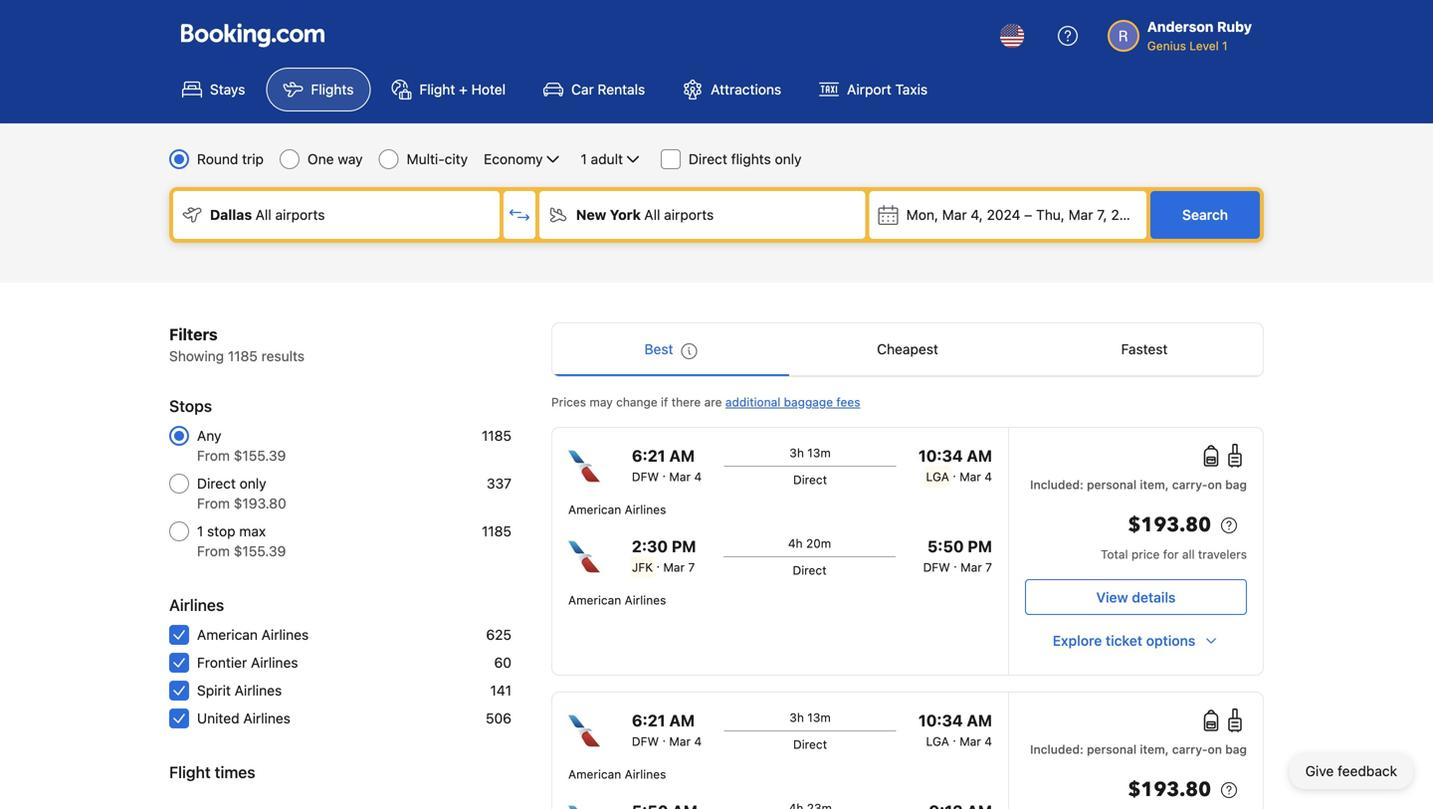 Task type: locate. For each thing, give the bounding box(es) containing it.
direct only from $193.80
[[197, 475, 286, 512]]

genius
[[1148, 39, 1187, 53]]

1 horizontal spatial only
[[775, 151, 802, 167]]

0 vertical spatial 10:34 am lga . mar 4
[[919, 447, 993, 484]]

2 6:21 from the top
[[632, 711, 666, 730]]

+
[[459, 81, 468, 98]]

airport taxis
[[848, 81, 928, 98]]

2024 left '–'
[[987, 207, 1021, 223]]

2 7 from the left
[[986, 561, 993, 575]]

0 vertical spatial included:
[[1031, 478, 1084, 492]]

1 horizontal spatial airports
[[664, 207, 714, 223]]

1 horizontal spatial 7
[[986, 561, 993, 575]]

search
[[1183, 207, 1229, 223]]

from up stop
[[197, 495, 230, 512]]

pm right 5:50
[[968, 537, 993, 556]]

ruby
[[1218, 18, 1253, 35]]

pm inside 5:50 pm dfw . mar 7
[[968, 537, 993, 556]]

airports right york
[[664, 207, 714, 223]]

1 vertical spatial 6:21 am dfw . mar 4
[[632, 711, 702, 749]]

1 inside 1 stop max from $155.39
[[197, 523, 203, 540]]

on
[[1208, 478, 1223, 492], [1208, 743, 1223, 757]]

explore
[[1053, 633, 1103, 649]]

0 horizontal spatial only
[[240, 475, 267, 492]]

0 vertical spatial 10:34
[[919, 447, 963, 466]]

pm
[[672, 537, 697, 556], [968, 537, 993, 556]]

0 vertical spatial dfw
[[632, 470, 659, 484]]

only right flights
[[775, 151, 802, 167]]

1 left stop
[[197, 523, 203, 540]]

one
[[308, 151, 334, 167]]

1 horizontal spatial 2024
[[1112, 207, 1145, 223]]

thu,
[[1037, 207, 1065, 223]]

dfw
[[632, 470, 659, 484], [924, 561, 951, 575], [632, 735, 659, 749]]

are
[[705, 395, 722, 409]]

1 $193.80 region from the top
[[1026, 510, 1248, 546]]

1 vertical spatial lga
[[927, 735, 950, 749]]

airlines
[[625, 503, 667, 517], [625, 593, 667, 607], [169, 596, 224, 615], [262, 627, 309, 643], [251, 655, 298, 671], [235, 683, 282, 699], [243, 710, 291, 727], [625, 768, 667, 782]]

7 for 2:30 pm
[[689, 561, 695, 575]]

round
[[197, 151, 238, 167]]

adult
[[591, 151, 623, 167]]

anderson ruby genius level 1
[[1148, 18, 1253, 53]]

1 right level
[[1223, 39, 1228, 53]]

4
[[695, 470, 702, 484], [985, 470, 993, 484], [695, 735, 702, 749], [985, 735, 993, 749]]

3h 13m
[[790, 446, 831, 460], [790, 711, 831, 725]]

2024 right 7,
[[1112, 207, 1145, 223]]

1 13m from the top
[[808, 446, 831, 460]]

1185 left results
[[228, 348, 258, 364]]

0 vertical spatial 1185
[[228, 348, 258, 364]]

new york all airports
[[576, 207, 714, 223]]

united
[[197, 710, 240, 727]]

0 vertical spatial carry-
[[1173, 478, 1208, 492]]

frontier
[[197, 655, 247, 671]]

2 vertical spatial from
[[197, 543, 230, 560]]

1 7 from the left
[[689, 561, 695, 575]]

1 all from the left
[[256, 207, 272, 223]]

0 horizontal spatial 7
[[689, 561, 695, 575]]

total price for all travelers
[[1101, 548, 1248, 562]]

flight left +
[[420, 81, 455, 98]]

625
[[486, 627, 512, 643]]

0 horizontal spatial pm
[[672, 537, 697, 556]]

1 3h from the top
[[790, 446, 804, 460]]

2 13m from the top
[[808, 711, 831, 725]]

1 vertical spatial on
[[1208, 743, 1223, 757]]

7 inside 5:50 pm dfw . mar 7
[[986, 561, 993, 575]]

booking.com logo image
[[181, 23, 325, 47], [181, 23, 325, 47]]

flight for flight + hotel
[[420, 81, 455, 98]]

view details button
[[1026, 580, 1248, 615]]

1 on from the top
[[1208, 478, 1223, 492]]

airports down one
[[275, 207, 325, 223]]

0 horizontal spatial 1
[[197, 523, 203, 540]]

0 vertical spatial flight
[[420, 81, 455, 98]]

0 vertical spatial from
[[197, 448, 230, 464]]

mon, mar 4, 2024 – thu, mar 7, 2024
[[907, 207, 1145, 223]]

0 vertical spatial 1
[[1223, 39, 1228, 53]]

direct
[[689, 151, 728, 167], [794, 473, 828, 487], [197, 475, 236, 492], [793, 564, 827, 578], [794, 738, 828, 752]]

0 vertical spatial bag
[[1226, 478, 1248, 492]]

20m
[[807, 537, 832, 551]]

2 vertical spatial 1
[[197, 523, 203, 540]]

1 vertical spatial 1185
[[482, 428, 512, 444]]

$155.39 down the max
[[234, 543, 286, 560]]

2 bag from the top
[[1226, 743, 1248, 757]]

1 vertical spatial 10:34
[[919, 711, 963, 730]]

2 $155.39 from the top
[[234, 543, 286, 560]]

1 lga from the top
[[927, 470, 950, 484]]

2 lga from the top
[[927, 735, 950, 749]]

pm right 2:30
[[672, 537, 697, 556]]

1 vertical spatial bag
[[1226, 743, 1248, 757]]

13m
[[808, 446, 831, 460], [808, 711, 831, 725]]

7 inside '2:30 pm jfk . mar 7'
[[689, 561, 695, 575]]

1 vertical spatial from
[[197, 495, 230, 512]]

am
[[670, 447, 695, 466], [967, 447, 993, 466], [670, 711, 695, 730], [967, 711, 993, 730]]

1 3h 13m from the top
[[790, 446, 831, 460]]

1 airports from the left
[[275, 207, 325, 223]]

1
[[1223, 39, 1228, 53], [581, 151, 587, 167], [197, 523, 203, 540]]

. inside 5:50 pm dfw . mar 7
[[954, 557, 958, 571]]

0 horizontal spatial 2024
[[987, 207, 1021, 223]]

1 horizontal spatial pm
[[968, 537, 993, 556]]

1 vertical spatial 1
[[581, 151, 587, 167]]

airport
[[848, 81, 892, 98]]

car
[[572, 81, 594, 98]]

all right dallas
[[256, 207, 272, 223]]

dallas all airports
[[210, 207, 325, 223]]

0 vertical spatial 6:21
[[632, 447, 666, 466]]

1 10:34 from the top
[[919, 447, 963, 466]]

flight + hotel link
[[375, 68, 523, 112]]

1 vertical spatial carry-
[[1173, 743, 1208, 757]]

1 inside dropdown button
[[581, 151, 587, 167]]

tab list containing best
[[553, 324, 1264, 377]]

0 vertical spatial personal
[[1087, 478, 1137, 492]]

stays link
[[165, 68, 262, 112]]

2:30 pm jfk . mar 7
[[632, 537, 697, 575]]

0 vertical spatial 13m
[[808, 446, 831, 460]]

personal
[[1087, 478, 1137, 492], [1087, 743, 1137, 757]]

1185 up 337 on the left of page
[[482, 428, 512, 444]]

1 vertical spatial 6:21
[[632, 711, 666, 730]]

all right york
[[645, 207, 661, 223]]

2 horizontal spatial 1
[[1223, 39, 1228, 53]]

only
[[775, 151, 802, 167], [240, 475, 267, 492]]

1 pm from the left
[[672, 537, 697, 556]]

carry-
[[1173, 478, 1208, 492], [1173, 743, 1208, 757]]

3 from from the top
[[197, 543, 230, 560]]

$155.39 inside the any from $155.39
[[234, 448, 286, 464]]

1 vertical spatial 3h 13m
[[790, 711, 831, 725]]

1 carry- from the top
[[1173, 478, 1208, 492]]

included: personal item, carry-on bag
[[1031, 478, 1248, 492], [1031, 743, 1248, 757]]

2 included: from the top
[[1031, 743, 1084, 757]]

1 horizontal spatial all
[[645, 207, 661, 223]]

$193.80 inside direct only from $193.80
[[234, 495, 286, 512]]

view details
[[1097, 590, 1176, 606]]

1 left adult
[[581, 151, 587, 167]]

2 airports from the left
[[664, 207, 714, 223]]

0 vertical spatial on
[[1208, 478, 1223, 492]]

there
[[672, 395, 701, 409]]

additional baggage fees link
[[726, 395, 861, 409]]

attractions link
[[666, 68, 799, 112]]

0 vertical spatial lga
[[927, 470, 950, 484]]

york
[[610, 207, 641, 223]]

0 vertical spatial $193.80 region
[[1026, 510, 1248, 546]]

1 bag from the top
[[1226, 478, 1248, 492]]

tab list
[[553, 324, 1264, 377]]

$193.80 region
[[1026, 510, 1248, 546], [1026, 775, 1248, 810]]

1 vertical spatial only
[[240, 475, 267, 492]]

airports
[[275, 207, 325, 223], [664, 207, 714, 223]]

airport taxis link
[[803, 68, 945, 112]]

from down any
[[197, 448, 230, 464]]

0 vertical spatial included: personal item, carry-on bag
[[1031, 478, 1248, 492]]

0 vertical spatial 3h
[[790, 446, 804, 460]]

6:21
[[632, 447, 666, 466], [632, 711, 666, 730]]

from down stop
[[197, 543, 230, 560]]

cheapest
[[877, 341, 939, 357]]

stops
[[169, 397, 212, 416]]

all
[[256, 207, 272, 223], [645, 207, 661, 223]]

only down the any from $155.39
[[240, 475, 267, 492]]

1 horizontal spatial flight
[[420, 81, 455, 98]]

flight
[[420, 81, 455, 98], [169, 763, 211, 782]]

2 from from the top
[[197, 495, 230, 512]]

flight for flight times
[[169, 763, 211, 782]]

1185 down 337 on the left of page
[[482, 523, 512, 540]]

. inside '2:30 pm jfk . mar 7'
[[657, 557, 660, 571]]

explore ticket options
[[1053, 633, 1196, 649]]

explore ticket options button
[[1026, 623, 1248, 659]]

1 6:21 am dfw . mar 4 from the top
[[632, 447, 702, 484]]

1 $155.39 from the top
[[234, 448, 286, 464]]

1 from from the top
[[197, 448, 230, 464]]

1 vertical spatial 13m
[[808, 711, 831, 725]]

1 vertical spatial dfw
[[924, 561, 951, 575]]

0 vertical spatial $155.39
[[234, 448, 286, 464]]

$155.39 up direct only from $193.80
[[234, 448, 286, 464]]

0 vertical spatial 6:21 am dfw . mar 4
[[632, 447, 702, 484]]

2 vertical spatial 1185
[[482, 523, 512, 540]]

1185 for 1 stop max from $155.39
[[482, 523, 512, 540]]

pm inside '2:30 pm jfk . mar 7'
[[672, 537, 697, 556]]

1 vertical spatial 3h
[[790, 711, 804, 725]]

showing
[[169, 348, 224, 364]]

flight left times
[[169, 763, 211, 782]]

options
[[1147, 633, 1196, 649]]

1 vertical spatial $155.39
[[234, 543, 286, 560]]

1185 for any from $155.39
[[482, 428, 512, 444]]

10:34
[[919, 447, 963, 466], [919, 711, 963, 730]]

frontier airlines
[[197, 655, 298, 671]]

1 vertical spatial included:
[[1031, 743, 1084, 757]]

prices
[[552, 395, 587, 409]]

dallas
[[210, 207, 252, 223]]

1 vertical spatial item,
[[1141, 743, 1170, 757]]

0 horizontal spatial flight
[[169, 763, 211, 782]]

1 vertical spatial $193.80 region
[[1026, 775, 1248, 810]]

0 horizontal spatial all
[[256, 207, 272, 223]]

0 vertical spatial item,
[[1141, 478, 1170, 492]]

1 2024 from the left
[[987, 207, 1021, 223]]

2 pm from the left
[[968, 537, 993, 556]]

0 vertical spatial 3h 13m
[[790, 446, 831, 460]]

total
[[1101, 548, 1129, 562]]

economy
[[484, 151, 543, 167]]

give feedback
[[1306, 763, 1398, 780]]

0 horizontal spatial airports
[[275, 207, 325, 223]]

1 vertical spatial flight
[[169, 763, 211, 782]]

direct inside direct only from $193.80
[[197, 475, 236, 492]]

results
[[262, 348, 305, 364]]

bag
[[1226, 478, 1248, 492], [1226, 743, 1248, 757]]

2 included: personal item, carry-on bag from the top
[[1031, 743, 1248, 757]]

2024
[[987, 207, 1021, 223], [1112, 207, 1145, 223]]

$193.80
[[234, 495, 286, 512], [1129, 512, 1212, 539], [1129, 777, 1212, 804]]

1 horizontal spatial 1
[[581, 151, 587, 167]]

lga
[[927, 470, 950, 484], [927, 735, 950, 749]]

1 vertical spatial included: personal item, carry-on bag
[[1031, 743, 1248, 757]]

1 personal from the top
[[1087, 478, 1137, 492]]

7 for 5:50 pm
[[986, 561, 993, 575]]

best image
[[682, 344, 698, 359], [682, 344, 698, 359]]

1 vertical spatial personal
[[1087, 743, 1137, 757]]

1 vertical spatial 10:34 am lga . mar 4
[[919, 711, 993, 749]]



Task type: vqa. For each thing, say whether or not it's contained in the screenshot.
bottommost "From"
yes



Task type: describe. For each thing, give the bounding box(es) containing it.
–
[[1025, 207, 1033, 223]]

pm for 2:30 pm
[[672, 537, 697, 556]]

flight times
[[169, 763, 256, 782]]

taxis
[[896, 81, 928, 98]]

give
[[1306, 763, 1335, 780]]

4,
[[971, 207, 984, 223]]

flight + hotel
[[420, 81, 506, 98]]

1 for 1 stop max from $155.39
[[197, 523, 203, 540]]

multi-city
[[407, 151, 468, 167]]

fees
[[837, 395, 861, 409]]

multi-
[[407, 151, 445, 167]]

60
[[494, 655, 512, 671]]

max
[[239, 523, 266, 540]]

united airlines
[[197, 710, 291, 727]]

flights
[[732, 151, 771, 167]]

1 included: from the top
[[1031, 478, 1084, 492]]

attractions
[[711, 81, 782, 98]]

new
[[576, 207, 607, 223]]

1 inside anderson ruby genius level 1
[[1223, 39, 1228, 53]]

4h
[[789, 537, 803, 551]]

2 10:34 am lga . mar 4 from the top
[[919, 711, 993, 749]]

filters showing 1185 results
[[169, 325, 305, 364]]

from inside the any from $155.39
[[197, 448, 230, 464]]

dfw inside 5:50 pm dfw . mar 7
[[924, 561, 951, 575]]

2 vertical spatial dfw
[[632, 735, 659, 749]]

2 3h 13m from the top
[[790, 711, 831, 725]]

ticket
[[1106, 633, 1143, 649]]

mar inside '2:30 pm jfk . mar 7'
[[664, 561, 685, 575]]

fastest button
[[1027, 324, 1264, 375]]

5:50 pm dfw . mar 7
[[924, 537, 993, 575]]

view
[[1097, 590, 1129, 606]]

flights link
[[266, 68, 371, 112]]

times
[[215, 763, 256, 782]]

change
[[616, 395, 658, 409]]

flights
[[311, 81, 354, 98]]

trip
[[242, 151, 264, 167]]

2 all from the left
[[645, 207, 661, 223]]

1 item, from the top
[[1141, 478, 1170, 492]]

best
[[645, 341, 674, 357]]

spirit
[[197, 683, 231, 699]]

mar inside 5:50 pm dfw . mar 7
[[961, 561, 983, 575]]

1 10:34 am lga . mar 4 from the top
[[919, 447, 993, 484]]

from inside direct only from $193.80
[[197, 495, 230, 512]]

2 on from the top
[[1208, 743, 1223, 757]]

1 for 1 adult
[[581, 151, 587, 167]]

level
[[1190, 39, 1219, 53]]

from inside 1 stop max from $155.39
[[197, 543, 230, 560]]

jfk
[[632, 561, 653, 575]]

fastest
[[1122, 341, 1168, 357]]

any from $155.39
[[197, 428, 286, 464]]

506
[[486, 710, 512, 727]]

filters
[[169, 325, 218, 344]]

hotel
[[472, 81, 506, 98]]

4h 20m
[[789, 537, 832, 551]]

2 10:34 from the top
[[919, 711, 963, 730]]

1 adult
[[581, 151, 623, 167]]

one way
[[308, 151, 363, 167]]

2 personal from the top
[[1087, 743, 1137, 757]]

1 adult button
[[579, 147, 645, 171]]

only inside direct only from $193.80
[[240, 475, 267, 492]]

2 2024 from the left
[[1112, 207, 1145, 223]]

2 item, from the top
[[1141, 743, 1170, 757]]

city
[[445, 151, 468, 167]]

anderson
[[1148, 18, 1214, 35]]

0 vertical spatial only
[[775, 151, 802, 167]]

2 3h from the top
[[790, 711, 804, 725]]

feedback
[[1338, 763, 1398, 780]]

details
[[1133, 590, 1176, 606]]

2 6:21 am dfw . mar 4 from the top
[[632, 711, 702, 749]]

5:50
[[928, 537, 964, 556]]

direct flights only
[[689, 151, 802, 167]]

2 carry- from the top
[[1173, 743, 1208, 757]]

pm for 5:50 pm
[[968, 537, 993, 556]]

1 included: personal item, carry-on bag from the top
[[1031, 478, 1248, 492]]

1 6:21 from the top
[[632, 447, 666, 466]]

best button
[[553, 324, 790, 375]]

for
[[1164, 548, 1180, 562]]

prices may change if there are additional baggage fees
[[552, 395, 861, 409]]

stop
[[207, 523, 236, 540]]

search button
[[1151, 191, 1261, 239]]

may
[[590, 395, 613, 409]]

rentals
[[598, 81, 646, 98]]

cheapest button
[[790, 324, 1027, 375]]

additional
[[726, 395, 781, 409]]

any
[[197, 428, 222, 444]]

car rentals
[[572, 81, 646, 98]]

stays
[[210, 81, 245, 98]]

way
[[338, 151, 363, 167]]

travelers
[[1199, 548, 1248, 562]]

7,
[[1098, 207, 1108, 223]]

2 $193.80 region from the top
[[1026, 775, 1248, 810]]

all
[[1183, 548, 1196, 562]]

if
[[661, 395, 669, 409]]

$155.39 inside 1 stop max from $155.39
[[234, 543, 286, 560]]

price
[[1132, 548, 1160, 562]]

1185 inside filters showing 1185 results
[[228, 348, 258, 364]]

baggage
[[784, 395, 834, 409]]

mon,
[[907, 207, 939, 223]]

car rentals link
[[527, 68, 662, 112]]

round trip
[[197, 151, 264, 167]]

337
[[487, 475, 512, 492]]

mon, mar 4, 2024 – thu, mar 7, 2024 button
[[870, 191, 1147, 239]]



